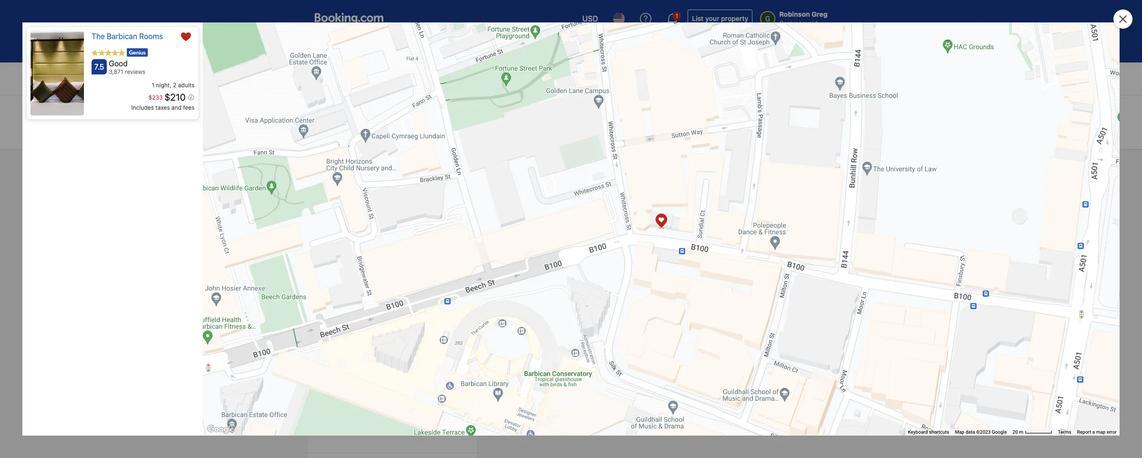 Task type: describe. For each thing, give the bounding box(es) containing it.
airport taxis link
[[620, 35, 687, 57]]

from
[[349, 335, 363, 342]]

7.5 for from  3,871 reviews element associated with left rated element
[[94, 63, 104, 71]]

share the list button
[[407, 70, 464, 87]]

united
[[347, 325, 366, 333]]

1 vertical spatial rated element
[[330, 358, 364, 366]]

from  3,871 reviews element for left rated element
[[109, 68, 145, 76]]

reviews for bottom rated element
[[345, 366, 364, 372]]

2 nov from the left
[[433, 129, 445, 137]]

miles
[[332, 335, 347, 342]]

taxis
[[665, 42, 680, 50]]

report
[[1078, 430, 1092, 435]]

the
[[435, 75, 445, 83]]

greg
[[812, 10, 828, 18]]

level
[[800, 20, 814, 27]]

1.8 miles from center
[[322, 335, 383, 342]]

map
[[956, 430, 965, 435]]

the barbican rooms link
[[315, 296, 470, 309]]

rentals
[[519, 42, 541, 50]]

-
[[418, 129, 421, 137]]

trip inside button
[[372, 75, 383, 83]]

create a list
[[475, 75, 513, 83]]

share the list
[[415, 75, 456, 83]]

list
[[693, 14, 704, 22]]

list for create a list
[[504, 75, 513, 83]]

from  3,871 reviews element for bottom rated element
[[330, 366, 364, 372]]

robinson greg genius level 1
[[780, 10, 828, 27]]

map for a
[[1097, 430, 1106, 435]]

attractions link
[[552, 35, 616, 57]]

0 vertical spatial 1 night, 2 adults
[[152, 82, 195, 89]]

1 vertical spatial the barbican rooms
[[315, 296, 404, 309]]

london,
[[322, 325, 346, 333]]

my next trip inside button
[[345, 75, 383, 83]]

0 horizontal spatial good
[[109, 59, 128, 68]]

1 nov from the left
[[404, 129, 416, 137]]

map region
[[172, 0, 1143, 458]]

7.5 good 3,871 reviews for bottom rated element's from  3,871 reviews element
[[317, 358, 364, 372]]

on
[[779, 118, 787, 126]]

1 vertical spatial $210
[[440, 409, 463, 420]]

1.8
[[322, 335, 331, 342]]

0 horizontal spatial barbican
[[107, 32, 137, 41]]

car rentals link
[[485, 35, 549, 57]]

1 inside robinson greg genius level 1
[[816, 20, 818, 27]]

7.5 good 3,871 reviews for from  3,871 reviews element associated with left rated element
[[94, 59, 145, 76]]

list your property
[[693, 14, 749, 22]]

1 vertical spatial barbican
[[333, 296, 372, 309]]

+
[[451, 42, 455, 50]]

create a list button
[[468, 70, 521, 87]]

map for on
[[789, 118, 802, 126]]

show on map button
[[752, 114, 810, 131]]

list your property link
[[688, 10, 753, 28]]

stays
[[328, 42, 346, 50]]

fees
[[183, 104, 195, 111]]

next inside button
[[357, 75, 370, 83]]

my inside button
[[345, 75, 355, 83]]

1 property saved
[[316, 129, 367, 137]]

airport
[[641, 42, 663, 50]]

map data ©2023 google
[[956, 430, 1008, 435]]

genius
[[780, 20, 799, 27]]

your
[[706, 14, 720, 22]]

1 vertical spatial trip
[[370, 102, 397, 123]]

shortcuts
[[930, 430, 950, 435]]

flights
[[378, 42, 399, 50]]

a for map
[[1093, 430, 1096, 435]]

24
[[394, 129, 402, 137]]

my next trip button
[[338, 70, 402, 87]]

saved
[[349, 129, 367, 137]]

create
[[475, 75, 496, 83]]

stays link
[[307, 35, 353, 57]]

terms
[[1059, 430, 1072, 435]]

20 m
[[1013, 430, 1025, 435]]

data
[[966, 430, 976, 435]]

20
[[1013, 430, 1019, 435]]

terms link
[[1059, 430, 1072, 435]]

flight + hotel
[[432, 42, 474, 50]]

m
[[1020, 430, 1024, 435]]

list for share the list
[[447, 75, 456, 83]]

flight + hotel link
[[411, 35, 482, 57]]

airport taxis
[[641, 42, 680, 50]]



Task type: locate. For each thing, give the bounding box(es) containing it.
includes taxes and fees
[[131, 104, 195, 111]]

0 vertical spatial $233
[[149, 94, 163, 101]]

5 stars image
[[92, 49, 125, 56], [315, 309, 340, 314]]

1 horizontal spatial rooms
[[374, 296, 404, 309]]

flights link
[[357, 35, 407, 57]]

and
[[172, 104, 182, 111]]

7.5 good 3,871 reviews
[[94, 59, 145, 76], [317, 358, 364, 372]]

1 vertical spatial map
[[1097, 430, 1106, 435]]

share
[[415, 75, 433, 83]]

7.5 good 3,871 reviews up includes
[[94, 59, 145, 76]]

1 horizontal spatial the barbican rooms
[[315, 296, 404, 309]]

from  3,871 reviews element
[[109, 68, 145, 76], [330, 366, 364, 372]]

1 night, 2 adults
[[152, 82, 195, 89], [427, 399, 470, 406]]

0 horizontal spatial the
[[92, 32, 105, 41]]

7.5 right the barbican rooms image
[[94, 63, 104, 71]]

show on map
[[760, 118, 802, 126]]

1 vertical spatial next
[[334, 102, 367, 123]]

1 horizontal spatial 5 stars image
[[315, 309, 340, 314]]

car
[[506, 42, 518, 50]]

next down 'flights' link
[[357, 75, 370, 83]]

1 vertical spatial $233
[[424, 411, 438, 418]]

keyboard shortcuts button
[[909, 429, 950, 436]]

1
[[816, 20, 818, 27], [152, 82, 155, 89], [316, 129, 319, 137], [523, 129, 526, 137], [427, 399, 430, 406]]

1 vertical spatial 2
[[491, 129, 495, 137]]

show
[[760, 118, 777, 126]]

0 horizontal spatial 5 stars image
[[92, 49, 125, 56]]

taxes
[[156, 104, 170, 111]]

0 horizontal spatial 7.5 good 3,871 reviews
[[94, 59, 145, 76]]

car rentals
[[506, 42, 541, 50]]

0 vertical spatial my
[[345, 75, 355, 83]]

0 vertical spatial 3,871
[[109, 68, 123, 76]]

london, united kingdom
[[322, 325, 394, 333]]

nov
[[404, 129, 416, 137], [433, 129, 445, 137]]

reviews for left rated element
[[125, 68, 145, 76]]

booking.com online hotel reservations image
[[315, 13, 383, 24]]

1 vertical spatial 7.5 good 3,871 reviews
[[317, 358, 364, 372]]

room
[[528, 129, 544, 137]]

map inside button
[[789, 118, 802, 126]]

error
[[1108, 430, 1118, 435]]

a
[[498, 75, 502, 83], [1093, 430, 1096, 435]]

7.5 down 1.8
[[317, 361, 326, 369]]

1 vertical spatial reviews
[[345, 366, 364, 372]]

map left the error
[[1097, 430, 1106, 435]]

list right 'the'
[[447, 75, 456, 83]]

trip up 24
[[370, 102, 397, 123]]

kingdom
[[368, 325, 394, 333]]

0 vertical spatial scored  7.5 element
[[92, 59, 107, 75]]

1 vertical spatial rooms
[[374, 296, 404, 309]]

1 vertical spatial 7.5
[[317, 361, 326, 369]]

1 vertical spatial scored  7.5 element
[[315, 358, 328, 372]]

0 vertical spatial property
[[722, 14, 749, 22]]

25
[[423, 129, 431, 137]]

24 nov - 25 nov
[[394, 129, 445, 137]]

list inside button
[[504, 75, 513, 83]]

1 vertical spatial the
[[315, 296, 331, 309]]

7.5 for bottom rated element's from  3,871 reviews element
[[317, 361, 326, 369]]

1 horizontal spatial nov
[[433, 129, 445, 137]]

my next trip
[[345, 75, 383, 83], [307, 102, 397, 123]]

7.5
[[94, 63, 104, 71], [317, 361, 326, 369]]

·
[[519, 129, 521, 137]]

adults
[[178, 82, 195, 89], [453, 399, 470, 406]]

1 vertical spatial good
[[330, 358, 347, 366]]

0 vertical spatial adults
[[178, 82, 195, 89]]

0 vertical spatial 2
[[173, 82, 177, 89]]

0 horizontal spatial the barbican rooms
[[92, 32, 163, 41]]

0 vertical spatial the barbican rooms
[[92, 32, 163, 41]]

1 vertical spatial a
[[1093, 430, 1096, 435]]

1 list from the left
[[447, 75, 456, 83]]

1 horizontal spatial 2
[[448, 399, 452, 406]]

2 vertical spatial 2
[[448, 399, 452, 406]]

property left saved
[[321, 129, 347, 137]]

reviews down from
[[345, 366, 364, 372]]

map
[[789, 118, 802, 126], [1097, 430, 1106, 435]]

1 vertical spatial my
[[307, 102, 330, 123]]

saved
[[309, 74, 332, 84]]

from  3,871 reviews element up includes
[[109, 68, 145, 76]]

2
[[173, 82, 177, 89], [491, 129, 495, 137], [448, 399, 452, 406]]

0 vertical spatial map
[[789, 118, 802, 126]]

usd button
[[577, 7, 604, 30]]

1 horizontal spatial scored  7.5 element
[[315, 358, 328, 372]]

0 vertical spatial rated element
[[109, 58, 145, 69]]

1 horizontal spatial $210
[[440, 409, 463, 420]]

the barbican rooms image
[[31, 31, 84, 115]]

next up saved
[[334, 102, 367, 123]]

list inside button
[[447, 75, 456, 83]]

a right report
[[1093, 430, 1096, 435]]

3,871
[[109, 68, 123, 76], [330, 366, 343, 372]]

0 horizontal spatial rated element
[[109, 58, 145, 69]]

1 horizontal spatial 7.5
[[317, 361, 326, 369]]

1 vertical spatial 3,871
[[330, 366, 343, 372]]

0 vertical spatial the
[[92, 32, 105, 41]]

scored  7.5 element for from  3,871 reviews element associated with left rated element
[[92, 59, 107, 75]]

20 m button
[[1010, 429, 1056, 436]]

3,871 for left rated element
[[109, 68, 123, 76]]

my next trip down 'flights' link
[[345, 75, 383, 83]]

0 horizontal spatial night,
[[156, 82, 172, 89]]

1 horizontal spatial 7.5 good 3,871 reviews
[[317, 358, 364, 372]]

report a map error
[[1078, 430, 1118, 435]]

0 vertical spatial reviews
[[125, 68, 145, 76]]

0 horizontal spatial list
[[447, 75, 456, 83]]

1 horizontal spatial property
[[722, 14, 749, 22]]

rooms
[[139, 32, 163, 41], [374, 296, 404, 309]]

0 vertical spatial good
[[109, 59, 128, 68]]

1 vertical spatial property
[[321, 129, 347, 137]]

from  3,871 reviews element down 1.8 miles from center
[[330, 366, 364, 372]]

a inside button
[[498, 75, 502, 83]]

0 vertical spatial rooms
[[139, 32, 163, 41]]

google
[[993, 430, 1008, 435]]

0 vertical spatial next
[[357, 75, 370, 83]]

scored  7.5 element for bottom rated element's from  3,871 reviews element
[[315, 358, 328, 372]]

1 horizontal spatial 3,871
[[330, 366, 343, 372]]

0 vertical spatial 7.5
[[94, 63, 104, 71]]

0 vertical spatial night,
[[156, 82, 172, 89]]

list right the create
[[504, 75, 513, 83]]

scored  7.5 element right the barbican rooms image
[[92, 59, 107, 75]]

0 horizontal spatial nov
[[404, 129, 416, 137]]

0 horizontal spatial 3,871
[[109, 68, 123, 76]]

1 horizontal spatial a
[[1093, 430, 1096, 435]]

trip
[[372, 75, 383, 83], [370, 102, 397, 123]]

1 horizontal spatial $233
[[424, 411, 438, 418]]

1 horizontal spatial from  3,871 reviews element
[[330, 366, 364, 372]]

hotel
[[457, 42, 474, 50]]

my right saved
[[345, 75, 355, 83]]

my up 1 property saved
[[307, 102, 330, 123]]

1 horizontal spatial the
[[315, 296, 331, 309]]

1 horizontal spatial list
[[504, 75, 513, 83]]

0 horizontal spatial adults
[[178, 82, 195, 89]]

nov right 25
[[433, 129, 445, 137]]

google image
[[205, 423, 237, 436]]

0 horizontal spatial scored  7.5 element
[[92, 59, 107, 75]]

0 horizontal spatial 7.5
[[94, 63, 104, 71]]

0 horizontal spatial rooms
[[139, 32, 163, 41]]

reviews up includes
[[125, 68, 145, 76]]

a for list
[[498, 75, 502, 83]]

0 vertical spatial $210
[[165, 92, 188, 103]]

attractions
[[573, 42, 608, 50]]

map right on at the right
[[789, 118, 802, 126]]

0 horizontal spatial my
[[307, 102, 330, 123]]

1 horizontal spatial map
[[1097, 430, 1106, 435]]

$233
[[149, 94, 163, 101], [424, 411, 438, 418]]

0 horizontal spatial 2
[[173, 82, 177, 89]]

©2023
[[977, 430, 991, 435]]

includes
[[131, 104, 154, 111]]

trip down 'flights' link
[[372, 75, 383, 83]]

night,
[[156, 82, 172, 89], [431, 399, 447, 406]]

my next trip up saved
[[307, 102, 397, 123]]

1 horizontal spatial 1 night, 2 adults
[[427, 399, 470, 406]]

3,871 for bottom rated element
[[330, 366, 343, 372]]

flight
[[432, 42, 449, 50]]

1 horizontal spatial night,
[[431, 399, 447, 406]]

adults
[[497, 129, 517, 137]]

1 vertical spatial 5 stars image
[[315, 309, 340, 314]]

1 horizontal spatial good
[[330, 358, 347, 366]]

0 vertical spatial my next trip
[[345, 75, 383, 83]]

rated element
[[109, 58, 145, 69], [330, 358, 364, 366]]

2 list from the left
[[504, 75, 513, 83]]

0 vertical spatial barbican
[[107, 32, 137, 41]]

1 horizontal spatial adults
[[453, 399, 470, 406]]

reviews
[[125, 68, 145, 76], [345, 366, 364, 372]]

2 horizontal spatial 2
[[491, 129, 495, 137]]

0 horizontal spatial $233
[[149, 94, 163, 101]]

next
[[357, 75, 370, 83], [334, 102, 367, 123]]

report a map error link
[[1078, 430, 1118, 435]]

keyboard shortcuts
[[909, 430, 950, 435]]

7.5 good 3,871 reviews down miles
[[317, 358, 364, 372]]

robinson
[[780, 10, 811, 18]]

scored  7.5 element down 1.8
[[315, 358, 328, 372]]

1 horizontal spatial my
[[345, 75, 355, 83]]

1 horizontal spatial rated element
[[330, 358, 364, 366]]

list
[[447, 75, 456, 83], [504, 75, 513, 83]]

1 vertical spatial 1 night, 2 adults
[[427, 399, 470, 406]]

1 vertical spatial from  3,871 reviews element
[[330, 366, 364, 372]]

0 vertical spatial from  3,871 reviews element
[[109, 68, 145, 76]]

center
[[364, 335, 383, 342]]

1 vertical spatial night,
[[431, 399, 447, 406]]

0 horizontal spatial map
[[789, 118, 802, 126]]

the barbican rooms
[[92, 32, 163, 41], [315, 296, 404, 309]]

2 adults                                           · 1 room
[[491, 129, 544, 137]]

1 horizontal spatial barbican
[[333, 296, 372, 309]]

keyboard
[[909, 430, 929, 435]]

a right the create
[[498, 75, 502, 83]]

0 vertical spatial 7.5 good 3,871 reviews
[[94, 59, 145, 76]]

1 horizontal spatial reviews
[[345, 366, 364, 372]]

scored  7.5 element
[[92, 59, 107, 75], [315, 358, 328, 372]]

0 vertical spatial 5 stars image
[[92, 49, 125, 56]]

1 vertical spatial my next trip
[[307, 102, 397, 123]]

nov left '-'
[[404, 129, 416, 137]]

the
[[92, 32, 105, 41], [315, 296, 331, 309]]

1 vertical spatial adults
[[453, 399, 470, 406]]

rated element up includes
[[109, 58, 145, 69]]

barbican
[[107, 32, 137, 41], [333, 296, 372, 309]]

0 horizontal spatial $210
[[165, 92, 188, 103]]

0 horizontal spatial 1 night, 2 adults
[[152, 82, 195, 89]]

usd
[[583, 14, 599, 23]]

rated element down 1.8 miles from center
[[330, 358, 364, 366]]

property right your
[[722, 14, 749, 22]]

0 horizontal spatial reviews
[[125, 68, 145, 76]]

0 vertical spatial a
[[498, 75, 502, 83]]

good
[[109, 59, 128, 68], [330, 358, 347, 366]]

0 horizontal spatial from  3,871 reviews element
[[109, 68, 145, 76]]



Task type: vqa. For each thing, say whether or not it's contained in the screenshot.
Scored  7.5 Element corresponding to the topmost Rated element
yes



